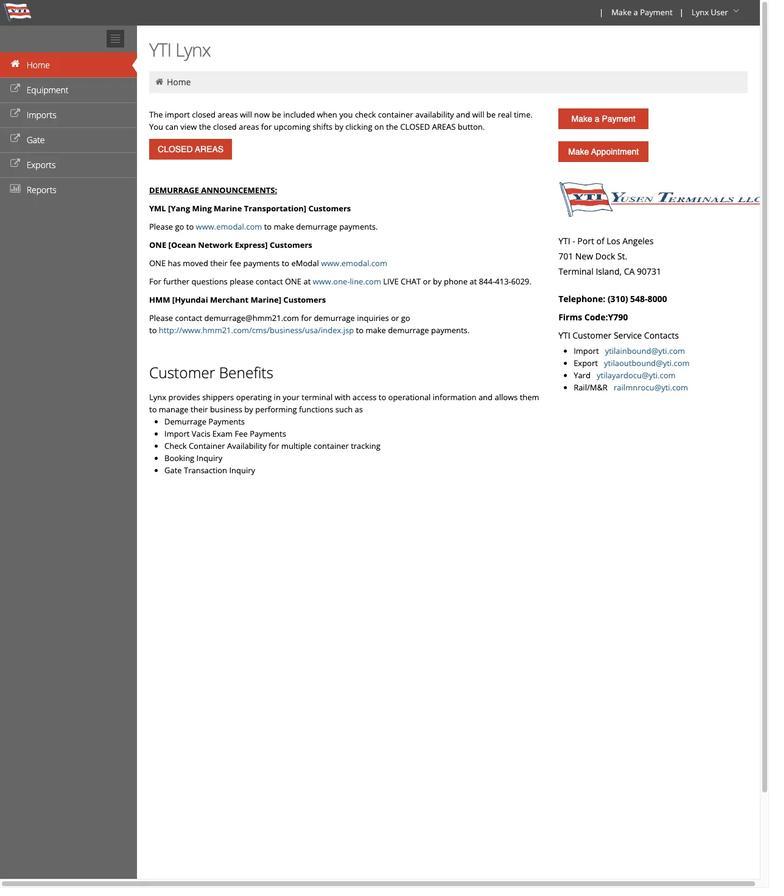 Task type: describe. For each thing, give the bounding box(es) containing it.
for further questions please contact one at www.one-line.com live chat or by phone at 844-413-6029.
[[149, 276, 532, 287]]

0 horizontal spatial inquiry
[[197, 453, 223, 464]]

firms
[[559, 311, 583, 323]]

reports
[[27, 184, 57, 196]]

www.emodal.com link for to make demurrage payments.
[[196, 221, 262, 232]]

button.
[[458, 121, 485, 132]]

payments
[[243, 258, 280, 269]]

http://www.hmm21.com/cms/business/usa/index.jsp link
[[159, 325, 354, 336]]

line.com
[[350, 276, 381, 287]]

1 vertical spatial closed
[[213, 121, 237, 132]]

to down transportation]
[[264, 221, 272, 232]]

live
[[384, 276, 399, 287]]

ming
[[192, 203, 212, 214]]

port
[[578, 235, 595, 247]]

yti lynx
[[149, 37, 211, 62]]

demurrage@hmm21.com
[[205, 313, 299, 324]]

0 horizontal spatial home link
[[0, 52, 137, 77]]

1 horizontal spatial contact
[[256, 276, 283, 287]]

make appointment link
[[559, 141, 649, 162]]

yti for yti lynx
[[149, 37, 171, 62]]

provides
[[168, 392, 200, 403]]

0 vertical spatial payment
[[641, 7, 673, 18]]

imports
[[27, 109, 57, 121]]

operational
[[389, 392, 431, 403]]

1 the from the left
[[199, 121, 211, 132]]

the
[[149, 109, 163, 120]]

0 vertical spatial import
[[574, 346, 599, 357]]

0 vertical spatial home
[[27, 59, 50, 71]]

http://www.hmm21.com/cms/business/usa/index.jsp
[[159, 325, 354, 336]]

moved
[[183, 258, 208, 269]]

2 | from the left
[[680, 7, 684, 18]]

0 vertical spatial demurrage
[[296, 221, 338, 232]]

make appointment
[[569, 147, 639, 157]]

1 vertical spatial payment
[[602, 114, 636, 124]]

for inside the import closed areas will now be included when you check container availability and will be real time. you can view the closed areas for upcoming shifts by clicking on the closed areas button.
[[261, 121, 272, 132]]

booking
[[165, 453, 195, 464]]

1 vertical spatial make
[[366, 325, 386, 336]]

closed
[[401, 121, 430, 132]]

1 horizontal spatial payments
[[250, 428, 286, 439]]

0 vertical spatial or
[[423, 276, 431, 287]]

functions
[[299, 404, 334, 415]]

0 vertical spatial gate
[[27, 134, 45, 146]]

ytilainbound@yti.com
[[606, 346, 686, 357]]

container inside the import closed areas will now be included when you check container availability and will be real time. you can view the closed areas for upcoming shifts by clicking on the closed areas button.
[[378, 109, 414, 120]]

upcoming
[[274, 121, 311, 132]]

on
[[375, 121, 384, 132]]

access
[[353, 392, 377, 403]]

performing
[[255, 404, 297, 415]]

user
[[711, 7, 729, 18]]

ytilayardocu@yti.com link
[[597, 370, 676, 381]]

code:y790
[[585, 311, 629, 323]]

angeles
[[623, 235, 654, 247]]

imports link
[[0, 102, 137, 127]]

0 vertical spatial make a payment link
[[607, 0, 678, 26]]

to right access
[[379, 392, 387, 403]]

in
[[274, 392, 281, 403]]

one for one has moved their fee payments to emodal www.emodal.com
[[149, 258, 166, 269]]

1 vertical spatial make a payment link
[[559, 108, 649, 129]]

reports link
[[0, 177, 137, 202]]

2 vertical spatial demurrage
[[388, 325, 429, 336]]

by inside 'lynx provides shippers operating in your terminal with access to operational information and allows them to manage their business by performing functions such as demurrage payments import vacis exam fee payments check container availability for multiple container tracking booking inquiry gate transaction inquiry'
[[245, 404, 253, 415]]

telephone: (310) 548-8000
[[559, 293, 668, 305]]

as
[[355, 404, 363, 415]]

ytilayardocu@yti.com
[[597, 370, 676, 381]]

bar chart image
[[9, 185, 21, 193]]

real
[[498, 109, 512, 120]]

[yang
[[168, 203, 190, 214]]

2 the from the left
[[386, 121, 399, 132]]

1 horizontal spatial home
[[167, 76, 191, 88]]

their inside 'lynx provides shippers operating in your terminal with access to operational information and allows them to manage their business by performing functions such as demurrage payments import vacis exam fee payments check container availability for multiple container tracking booking inquiry gate transaction inquiry'
[[191, 404, 208, 415]]

lynx user
[[692, 7, 729, 18]]

6029.
[[512, 276, 532, 287]]

exports link
[[0, 152, 137, 177]]

www.one-line.com link
[[313, 276, 381, 287]]

548-
[[631, 293, 648, 305]]

railmnrocu@yti.com link
[[614, 382, 689, 393]]

marine]
[[251, 294, 282, 305]]

telephone:
[[559, 293, 606, 305]]

1 horizontal spatial customer
[[573, 330, 612, 341]]

0 horizontal spatial customer
[[149, 363, 215, 383]]

yti customer service contacts
[[559, 330, 679, 341]]

413-
[[496, 276, 512, 287]]

home image
[[154, 77, 165, 86]]

appointment
[[592, 147, 639, 157]]

you
[[149, 121, 163, 132]]

or inside please contact demurrage@hmm21.com for demurrage inquiries or go to
[[391, 313, 399, 324]]

http://www.hmm21.com/cms/business/usa/index.jsp to make demurrage payments.
[[159, 325, 470, 336]]

one has moved their fee payments to emodal www.emodal.com
[[149, 258, 388, 269]]

ytilaoutbound@yti.com link
[[605, 358, 690, 369]]

angle down image
[[731, 7, 743, 15]]

0 vertical spatial make a payment
[[612, 7, 673, 18]]

the import closed areas will now be included when you check container availability and will be real time. you can view the closed areas for upcoming shifts by clicking on the closed areas button.
[[149, 109, 533, 132]]

to left 'manage'
[[149, 404, 157, 415]]

gate link
[[0, 127, 137, 152]]

ca
[[625, 266, 635, 277]]

1 at from the left
[[304, 276, 311, 287]]

when
[[317, 109, 338, 120]]

1 | from the left
[[600, 7, 604, 18]]

shippers
[[202, 392, 234, 403]]

emodal
[[292, 258, 319, 269]]

import ytilainbound@yti.com
[[574, 346, 686, 357]]

demurrage announcements:
[[149, 185, 277, 196]]

one [ocean network express] customers
[[149, 240, 313, 250]]

and inside 'lynx provides shippers operating in your terminal with access to operational information and allows them to manage their business by performing functions such as demurrage payments import vacis exam fee payments check container availability for multiple container tracking booking inquiry gate transaction inquiry'
[[479, 392, 493, 403]]

1 vertical spatial a
[[595, 114, 600, 124]]

and inside the import closed areas will now be included when you check container availability and will be real time. you can view the closed areas for upcoming shifts by clicking on the closed areas button.
[[456, 109, 471, 120]]

2 horizontal spatial by
[[433, 276, 442, 287]]

contact inside please contact demurrage@hmm21.com for demurrage inquiries or go to
[[175, 313, 202, 324]]

2 vertical spatial one
[[285, 276, 302, 287]]

1 horizontal spatial payments.
[[431, 325, 470, 336]]

90731
[[638, 266, 662, 277]]

shifts
[[313, 121, 333, 132]]

rail/m&r
[[574, 382, 612, 393]]

transportation]
[[244, 203, 307, 214]]

1 horizontal spatial their
[[210, 258, 228, 269]]

1 will from the left
[[240, 109, 252, 120]]

now
[[254, 109, 270, 120]]

yti for yti customer service contacts
[[559, 330, 571, 341]]

make for make appointment link
[[569, 147, 590, 157]]

lynx user link
[[687, 0, 747, 26]]

st.
[[618, 250, 628, 262]]

0 vertical spatial closed
[[192, 109, 216, 120]]

customers for hmm [hyundai merchant marine] customers
[[284, 294, 326, 305]]

1 horizontal spatial www.emodal.com
[[321, 258, 388, 269]]

such
[[336, 404, 353, 415]]

customers for one [ocean network express] customers
[[270, 240, 313, 250]]

clicking
[[346, 121, 373, 132]]

import inside 'lynx provides shippers operating in your terminal with access to operational information and allows them to manage their business by performing functions such as demurrage payments import vacis exam fee payments check container availability for multiple container tracking booking inquiry gate transaction inquiry'
[[165, 428, 190, 439]]

by inside the import closed areas will now be included when you check container availability and will be real time. you can view the closed areas for upcoming shifts by clicking on the closed areas button.
[[335, 121, 344, 132]]

exam
[[213, 428, 233, 439]]

for inside 'lynx provides shippers operating in your terminal with access to operational information and allows them to manage their business by performing functions such as demurrage payments import vacis exam fee payments check container availability for multiple container tracking booking inquiry gate transaction inquiry'
[[269, 441, 279, 452]]

for inside please contact demurrage@hmm21.com for demurrage inquiries or go to
[[301, 313, 312, 324]]

network
[[198, 240, 233, 250]]

go inside please contact demurrage@hmm21.com for demurrage inquiries or go to
[[401, 313, 411, 324]]

2 at from the left
[[470, 276, 477, 287]]



Task type: vqa. For each thing, say whether or not it's contained in the screenshot.


Task type: locate. For each thing, give the bounding box(es) containing it.
yard
[[574, 370, 595, 381]]

customer benefits
[[149, 363, 274, 383]]

equipment
[[27, 84, 69, 96]]

areas down now
[[239, 121, 259, 132]]

1 vertical spatial payments
[[250, 428, 286, 439]]

2 be from the left
[[487, 109, 496, 120]]

1 horizontal spatial by
[[335, 121, 344, 132]]

closed right view on the left top of the page
[[213, 121, 237, 132]]

2 vertical spatial make
[[569, 147, 590, 157]]

1 vertical spatial external link image
[[9, 160, 21, 168]]

0 vertical spatial make
[[612, 7, 632, 18]]

external link image inside gate link
[[9, 135, 21, 143]]

0 vertical spatial www.emodal.com
[[196, 221, 262, 232]]

external link image for gate
[[9, 135, 21, 143]]

yti up home image
[[149, 37, 171, 62]]

terminal
[[559, 266, 594, 277]]

demurrage up http://www.hmm21.com/cms/business/usa/index.jsp to make demurrage payments.
[[314, 313, 355, 324]]

lynx for user
[[692, 7, 709, 18]]

0 vertical spatial yti
[[149, 37, 171, 62]]

marine
[[214, 203, 242, 214]]

yti for yti - port of los angeles 701 new dock st. terminal island, ca 90731
[[559, 235, 571, 247]]

0 vertical spatial external link image
[[9, 85, 21, 93]]

0 vertical spatial for
[[261, 121, 272, 132]]

container inside 'lynx provides shippers operating in your terminal with access to operational information and allows them to manage their business by performing functions such as demurrage payments import vacis exam fee payments check container availability for multiple container tracking booking inquiry gate transaction inquiry'
[[314, 441, 349, 452]]

2 please from the top
[[149, 313, 173, 324]]

1 vertical spatial areas
[[239, 121, 259, 132]]

to up [ocean
[[186, 221, 194, 232]]

announcements:
[[201, 185, 277, 196]]

one for one [ocean network express] customers
[[149, 240, 167, 250]]

their left fee
[[210, 258, 228, 269]]

1 vertical spatial customers
[[270, 240, 313, 250]]

0 horizontal spatial payments
[[209, 416, 245, 427]]

1 vertical spatial go
[[401, 313, 411, 324]]

0 horizontal spatial contact
[[175, 313, 202, 324]]

0 horizontal spatial their
[[191, 404, 208, 415]]

at down emodal
[[304, 276, 311, 287]]

1 horizontal spatial container
[[378, 109, 414, 120]]

merchant
[[210, 294, 249, 305]]

-
[[573, 235, 576, 247]]

0 horizontal spatial a
[[595, 114, 600, 124]]

inquiry down container
[[197, 453, 223, 464]]

contacts
[[645, 330, 679, 341]]

2 external link image from the top
[[9, 160, 21, 168]]

them
[[520, 392, 540, 403]]

go
[[175, 221, 184, 232], [401, 313, 411, 324]]

be right now
[[272, 109, 281, 120]]

0 vertical spatial lynx
[[692, 7, 709, 18]]

home link
[[0, 52, 137, 77], [167, 76, 191, 88]]

0 vertical spatial payments.
[[340, 221, 378, 232]]

for
[[149, 276, 161, 287]]

inquiry
[[197, 453, 223, 464], [229, 465, 255, 476]]

1 vertical spatial make
[[572, 114, 593, 124]]

[hyundai
[[172, 294, 208, 305]]

contact down one has moved their fee payments to emodal www.emodal.com
[[256, 276, 283, 287]]

payments down business
[[209, 416, 245, 427]]

1 vertical spatial www.emodal.com link
[[321, 258, 388, 269]]

1 vertical spatial import
[[165, 428, 190, 439]]

information
[[433, 392, 477, 403]]

los
[[607, 235, 621, 247]]

demurrage inside please contact demurrage@hmm21.com for demurrage inquiries or go to
[[314, 313, 355, 324]]

0 vertical spatial external link image
[[9, 110, 21, 118]]

external link image for exports
[[9, 160, 21, 168]]

by down operating
[[245, 404, 253, 415]]

please down hmm
[[149, 313, 173, 324]]

make a payment
[[612, 7, 673, 18], [572, 114, 636, 124]]

one down emodal
[[285, 276, 302, 287]]

0 vertical spatial please
[[149, 221, 173, 232]]

external link image up bar chart icon
[[9, 160, 21, 168]]

and left allows
[[479, 392, 493, 403]]

customers right transportation]
[[309, 203, 351, 214]]

1 vertical spatial for
[[301, 313, 312, 324]]

home link right home image
[[167, 76, 191, 88]]

container
[[189, 441, 225, 452]]

of
[[597, 235, 605, 247]]

0 vertical spatial a
[[634, 7, 639, 18]]

1 vertical spatial gate
[[165, 465, 182, 476]]

www.emodal.com link up www.one-line.com link
[[321, 258, 388, 269]]

yti inside yti - port of los angeles 701 new dock st. terminal island, ca 90731
[[559, 235, 571, 247]]

make for bottommost "make a payment" link
[[572, 114, 593, 124]]

1 horizontal spatial payment
[[641, 7, 673, 18]]

make down transportation]
[[274, 221, 294, 232]]

external link image down home icon
[[9, 85, 21, 93]]

new
[[576, 250, 594, 262]]

or
[[423, 276, 431, 287], [391, 313, 399, 324]]

container up "on"
[[378, 109, 414, 120]]

1 please from the top
[[149, 221, 173, 232]]

fee
[[235, 428, 248, 439]]

be left real
[[487, 109, 496, 120]]

external link image
[[9, 85, 21, 93], [9, 160, 21, 168]]

0 vertical spatial one
[[149, 240, 167, 250]]

go right inquiries
[[401, 313, 411, 324]]

make
[[274, 221, 294, 232], [366, 325, 386, 336]]

go down [yang
[[175, 221, 184, 232]]

please inside please contact demurrage@hmm21.com for demurrage inquiries or go to
[[149, 313, 173, 324]]

hmm
[[149, 294, 170, 305]]

0 horizontal spatial the
[[199, 121, 211, 132]]

customer up provides
[[149, 363, 215, 383]]

1 vertical spatial their
[[191, 404, 208, 415]]

0 horizontal spatial www.emodal.com
[[196, 221, 262, 232]]

lynx inside 'link'
[[692, 7, 709, 18]]

and
[[456, 109, 471, 120], [479, 392, 493, 403]]

gate
[[27, 134, 45, 146], [165, 465, 182, 476]]

make down inquiries
[[366, 325, 386, 336]]

lynx provides shippers operating in your terminal with access to operational information and allows them to manage their business by performing functions such as demurrage payments import vacis exam fee payments check container availability for multiple container tracking booking inquiry gate transaction inquiry
[[149, 392, 540, 476]]

0 horizontal spatial gate
[[27, 134, 45, 146]]

0 horizontal spatial home
[[27, 59, 50, 71]]

demurrage down inquiries
[[388, 325, 429, 336]]

1 vertical spatial www.emodal.com
[[321, 258, 388, 269]]

gate down booking
[[165, 465, 182, 476]]

ytilaoutbound@yti.com
[[605, 358, 690, 369]]

inquiries
[[357, 313, 389, 324]]

payment up appointment
[[602, 114, 636, 124]]

0 vertical spatial inquiry
[[197, 453, 223, 464]]

benefits
[[219, 363, 274, 383]]

the right view on the left top of the page
[[199, 121, 211, 132]]

external link image
[[9, 110, 21, 118], [9, 135, 21, 143]]

1 external link image from the top
[[9, 110, 21, 118]]

0 horizontal spatial import
[[165, 428, 190, 439]]

0 horizontal spatial make
[[274, 221, 294, 232]]

multiple
[[282, 441, 312, 452]]

inquiry down "availability"
[[229, 465, 255, 476]]

make a payment link
[[607, 0, 678, 26], [559, 108, 649, 129]]

1 horizontal spatial lynx
[[175, 37, 211, 62]]

payment left lynx user
[[641, 7, 673, 18]]

0 horizontal spatial payments.
[[340, 221, 378, 232]]

1 horizontal spatial be
[[487, 109, 496, 120]]

allows
[[495, 392, 518, 403]]

areas left now
[[218, 109, 238, 120]]

www.emodal.com down marine
[[196, 221, 262, 232]]

demurrage
[[165, 416, 207, 427]]

0 horizontal spatial |
[[600, 7, 604, 18]]

1 vertical spatial and
[[479, 392, 493, 403]]

areas
[[218, 109, 238, 120], [239, 121, 259, 132]]

closed up view on the left top of the page
[[192, 109, 216, 120]]

external link image inside the imports link
[[9, 110, 21, 118]]

0 vertical spatial make
[[274, 221, 294, 232]]

for down now
[[261, 121, 272, 132]]

you
[[340, 109, 353, 120]]

to down inquiries
[[356, 325, 364, 336]]

1 horizontal spatial gate
[[165, 465, 182, 476]]

2 vertical spatial for
[[269, 441, 279, 452]]

please for please contact demurrage@hmm21.com for demurrage inquiries or go to
[[149, 313, 173, 324]]

for up http://www.hmm21.com/cms/business/usa/index.jsp to make demurrage payments.
[[301, 313, 312, 324]]

1 horizontal spatial import
[[574, 346, 599, 357]]

external link image for equipment
[[9, 85, 21, 93]]

0 horizontal spatial areas
[[218, 109, 238, 120]]

0 vertical spatial go
[[175, 221, 184, 232]]

1 horizontal spatial a
[[634, 7, 639, 18]]

transaction
[[184, 465, 227, 476]]

home image
[[9, 60, 21, 68]]

hmm [hyundai merchant marine] customers
[[149, 294, 326, 305]]

at left 844-
[[470, 276, 477, 287]]

1 horizontal spatial www.emodal.com link
[[321, 258, 388, 269]]

home right home image
[[167, 76, 191, 88]]

701
[[559, 250, 574, 262]]

or right inquiries
[[391, 313, 399, 324]]

home
[[27, 59, 50, 71], [167, 76, 191, 88]]

lynx for provides
[[149, 392, 166, 403]]

0 horizontal spatial will
[[240, 109, 252, 120]]

container left tracking
[[314, 441, 349, 452]]

1 vertical spatial one
[[149, 258, 166, 269]]

for
[[261, 121, 272, 132], [301, 313, 312, 324], [269, 441, 279, 452]]

make
[[612, 7, 632, 18], [572, 114, 593, 124], [569, 147, 590, 157]]

0 vertical spatial their
[[210, 258, 228, 269]]

external link image inside exports "link"
[[9, 160, 21, 168]]

customers
[[309, 203, 351, 214], [270, 240, 313, 250], [284, 294, 326, 305]]

the
[[199, 121, 211, 132], [386, 121, 399, 132]]

1 horizontal spatial home link
[[167, 76, 191, 88]]

demurrage
[[296, 221, 338, 232], [314, 313, 355, 324], [388, 325, 429, 336]]

1 vertical spatial external link image
[[9, 135, 21, 143]]

areas
[[432, 121, 456, 132]]

one left [ocean
[[149, 240, 167, 250]]

|
[[600, 7, 604, 18], [680, 7, 684, 18]]

1 vertical spatial by
[[433, 276, 442, 287]]

by
[[335, 121, 344, 132], [433, 276, 442, 287], [245, 404, 253, 415]]

1 vertical spatial container
[[314, 441, 349, 452]]

and up button.
[[456, 109, 471, 120]]

0 vertical spatial by
[[335, 121, 344, 132]]

availability
[[227, 441, 267, 452]]

one left has
[[149, 258, 166, 269]]

customer down firms code:y790
[[573, 330, 612, 341]]

None submit
[[149, 139, 232, 160]]

gate up exports
[[27, 134, 45, 146]]

2 vertical spatial yti
[[559, 330, 571, 341]]

0 horizontal spatial lynx
[[149, 392, 166, 403]]

payment
[[641, 7, 673, 18], [602, 114, 636, 124]]

to inside please contact demurrage@hmm21.com for demurrage inquiries or go to
[[149, 325, 157, 336]]

customer
[[573, 330, 612, 341], [149, 363, 215, 383]]

gate inside 'lynx provides shippers operating in your terminal with access to operational information and allows them to manage their business by performing functions such as demurrage payments import vacis exam fee payments check container availability for multiple container tracking booking inquiry gate transaction inquiry'
[[165, 465, 182, 476]]

0 vertical spatial customers
[[309, 203, 351, 214]]

to down hmm
[[149, 325, 157, 336]]

external link image up bar chart icon
[[9, 135, 21, 143]]

for left the "multiple"
[[269, 441, 279, 452]]

844-
[[479, 276, 496, 287]]

2 will from the left
[[473, 109, 485, 120]]

0 horizontal spatial payment
[[602, 114, 636, 124]]

please down yml
[[149, 221, 173, 232]]

external link image for imports
[[9, 110, 21, 118]]

external link image left imports
[[9, 110, 21, 118]]

external link image inside equipment link
[[9, 85, 21, 93]]

import up export
[[574, 346, 599, 357]]

please for please go to www.emodal.com to make demurrage payments.
[[149, 221, 173, 232]]

2 vertical spatial lynx
[[149, 392, 166, 403]]

payments. up line.com
[[340, 221, 378, 232]]

0 horizontal spatial www.emodal.com link
[[196, 221, 262, 232]]

has
[[168, 258, 181, 269]]

payments.
[[340, 221, 378, 232], [431, 325, 470, 336]]

lynx inside 'lynx provides shippers operating in your terminal with access to operational information and allows them to manage their business by performing functions such as demurrage payments import vacis exam fee payments check container availability for multiple container tracking booking inquiry gate transaction inquiry'
[[149, 392, 166, 403]]

2 external link image from the top
[[9, 135, 21, 143]]

by down the you
[[335, 121, 344, 132]]

0 horizontal spatial container
[[314, 441, 349, 452]]

please go to www.emodal.com to make demurrage payments.
[[149, 221, 378, 232]]

www.emodal.com link for one has moved their fee payments to emodal www.emodal.com
[[321, 258, 388, 269]]

0 horizontal spatial be
[[272, 109, 281, 120]]

1 horizontal spatial at
[[470, 276, 477, 287]]

please
[[149, 221, 173, 232], [149, 313, 173, 324]]

1 horizontal spatial inquiry
[[229, 465, 255, 476]]

by left phone
[[433, 276, 442, 287]]

terminal
[[302, 392, 333, 403]]

customers up http://www.hmm21.com/cms/business/usa/index.jsp to make demurrage payments.
[[284, 294, 326, 305]]

2 vertical spatial customers
[[284, 294, 326, 305]]

yti left -
[[559, 235, 571, 247]]

to left emodal
[[282, 258, 290, 269]]

www.emodal.com
[[196, 221, 262, 232], [321, 258, 388, 269]]

0 vertical spatial contact
[[256, 276, 283, 287]]

0 horizontal spatial by
[[245, 404, 253, 415]]

yti
[[149, 37, 171, 62], [559, 235, 571, 247], [559, 330, 571, 341]]

www.emodal.com up www.one-line.com link
[[321, 258, 388, 269]]

2 vertical spatial by
[[245, 404, 253, 415]]

1 vertical spatial demurrage
[[314, 313, 355, 324]]

www.emodal.com link down marine
[[196, 221, 262, 232]]

ytilainbound@yti.com link
[[606, 346, 686, 357]]

equipment link
[[0, 77, 137, 102]]

your
[[283, 392, 300, 403]]

www.one-
[[313, 276, 350, 287]]

1 vertical spatial yti
[[559, 235, 571, 247]]

1 horizontal spatial the
[[386, 121, 399, 132]]

home link up equipment
[[0, 52, 137, 77]]

1 horizontal spatial |
[[680, 7, 684, 18]]

contact down [hyundai
[[175, 313, 202, 324]]

will up button.
[[473, 109, 485, 120]]

www.emodal.com link
[[196, 221, 262, 232], [321, 258, 388, 269]]

1 vertical spatial make a payment
[[572, 114, 636, 124]]

import up check
[[165, 428, 190, 439]]

yti down firms on the top of the page
[[559, 330, 571, 341]]

0 vertical spatial container
[[378, 109, 414, 120]]

chat
[[401, 276, 421, 287]]

payments up "availability"
[[250, 428, 286, 439]]

1 vertical spatial or
[[391, 313, 399, 324]]

please contact demurrage@hmm21.com for demurrage inquiries or go to
[[149, 313, 411, 336]]

demurrage up emodal
[[296, 221, 338, 232]]

customers up emodal
[[270, 240, 313, 250]]

1 horizontal spatial or
[[423, 276, 431, 287]]

the right "on"
[[386, 121, 399, 132]]

home right home icon
[[27, 59, 50, 71]]

exports
[[27, 159, 56, 171]]

will left now
[[240, 109, 252, 120]]

fee
[[230, 258, 241, 269]]

payments
[[209, 416, 245, 427], [250, 428, 286, 439]]

payments. down phone
[[431, 325, 470, 336]]

island,
[[596, 266, 622, 277]]

their up demurrage
[[191, 404, 208, 415]]

questions
[[192, 276, 228, 287]]

1 be from the left
[[272, 109, 281, 120]]

or right chat
[[423, 276, 431, 287]]

be
[[272, 109, 281, 120], [487, 109, 496, 120]]

0 vertical spatial and
[[456, 109, 471, 120]]

dock
[[596, 250, 616, 262]]

1 external link image from the top
[[9, 85, 21, 93]]

0 vertical spatial payments
[[209, 416, 245, 427]]

0 horizontal spatial or
[[391, 313, 399, 324]]

0 vertical spatial areas
[[218, 109, 238, 120]]

check
[[165, 441, 187, 452]]



